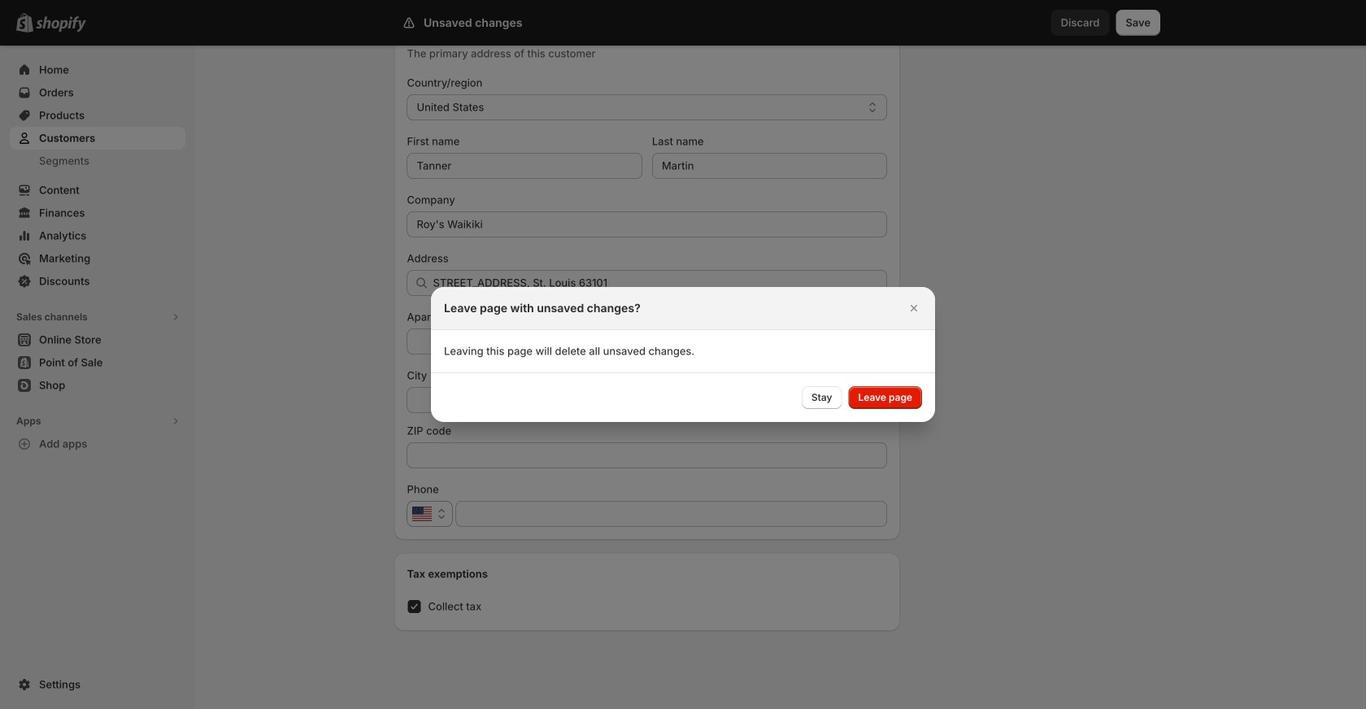 Task type: locate. For each thing, give the bounding box(es) containing it.
dialog
[[0, 287, 1367, 422]]



Task type: vqa. For each thing, say whether or not it's contained in the screenshot.
K
no



Task type: describe. For each thing, give the bounding box(es) containing it.
shopify image
[[36, 16, 86, 32]]



